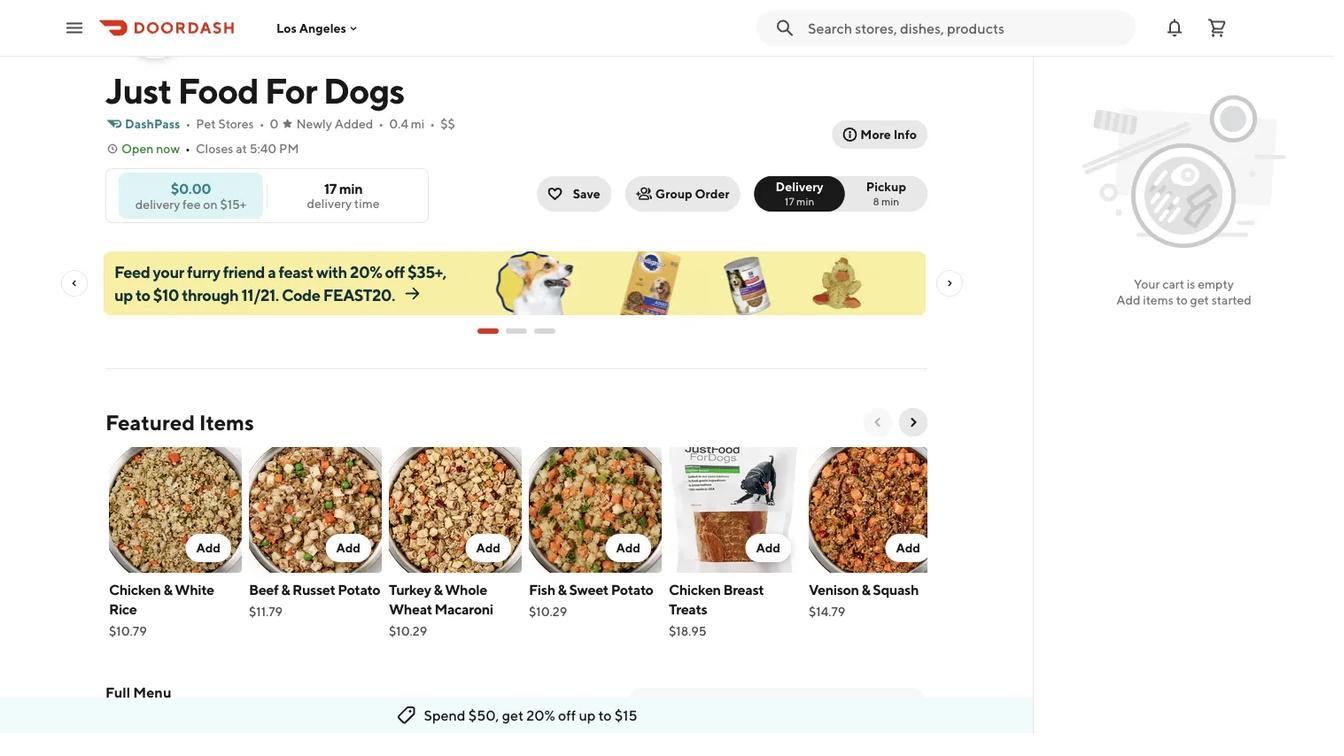 Task type: locate. For each thing, give the bounding box(es) containing it.
add button up russet
[[326, 534, 371, 563]]

order
[[695, 186, 730, 201]]

add
[[1117, 293, 1141, 307], [196, 541, 221, 555], [336, 541, 361, 555], [476, 541, 501, 555], [616, 541, 641, 555], [756, 541, 781, 555], [896, 541, 921, 555]]

delivery left time
[[307, 196, 352, 211]]

your
[[1134, 277, 1160, 291]]

3 & from the left
[[434, 582, 442, 598]]

& inside fish & sweet potato $10.29
[[558, 582, 567, 598]]

more
[[861, 127, 891, 142]]

$10.29 inside fish & sweet potato $10.29
[[529, 605, 567, 619]]

-
[[162, 704, 167, 719]]

add up whole
[[476, 541, 501, 555]]

fish & sweet potato $10.29
[[529, 582, 653, 619]]

• closes at 5:40 pm
[[185, 141, 299, 156]]

add button up whole
[[465, 534, 511, 563]]

1 vertical spatial up
[[579, 707, 596, 724]]

& for turkey
[[434, 582, 442, 598]]

• left 0
[[259, 117, 264, 131]]

at
[[236, 141, 247, 156]]

time
[[354, 196, 380, 211]]

up down feed
[[114, 285, 133, 304]]

5 & from the left
[[862, 582, 870, 598]]

& inside chicken & white rice $10.79
[[163, 582, 172, 598]]

feast20.
[[323, 285, 395, 304]]

$10.29 down fish on the left of page
[[529, 605, 567, 619]]

8
[[873, 195, 879, 207]]

newly
[[296, 117, 332, 131]]

0 vertical spatial off
[[385, 262, 405, 282]]

1 horizontal spatial 17
[[785, 195, 794, 207]]

chicken
[[109, 582, 161, 598], [669, 582, 721, 598]]

& left squash
[[862, 582, 870, 598]]

& left whole
[[434, 582, 442, 598]]

2 potato from the left
[[611, 582, 653, 598]]

add button up sweet at the bottom left of the page
[[605, 534, 651, 563]]

dashpass
[[125, 117, 180, 131]]

up inside feed your furry friend a feast with 20% off $35+, up to $10 through 11/21. code feast20.
[[114, 285, 133, 304]]

get inside your cart is empty add items to get started
[[1190, 293, 1209, 307]]

& inside turkey & whole wheat macaroni $10.29
[[434, 582, 442, 598]]

add up squash
[[896, 541, 921, 555]]

0 horizontal spatial $10.29
[[389, 624, 427, 639]]

fish
[[529, 582, 555, 598]]

1 potato from the left
[[338, 582, 380, 598]]

min right 8
[[881, 195, 899, 207]]

17 left time
[[324, 180, 337, 197]]

up
[[114, 285, 133, 304], [579, 707, 596, 724]]

white
[[175, 582, 214, 598]]

empty
[[1198, 277, 1234, 291]]

delivery
[[307, 196, 352, 211], [135, 197, 180, 211]]

1 horizontal spatial get
[[1190, 293, 1209, 307]]

beef
[[249, 582, 279, 598]]

1 horizontal spatial 20%
[[526, 707, 555, 724]]

1 & from the left
[[163, 582, 172, 598]]

featured items heading
[[105, 408, 254, 437]]

0.4 mi • $$
[[389, 117, 455, 131]]

group order
[[655, 186, 730, 201]]

chicken breast treats image
[[669, 447, 802, 573]]

Store search: begin typing to search for stores available on DoorDash text field
[[808, 18, 1125, 38]]

17
[[324, 180, 337, 197], [785, 195, 794, 207]]

off left '$15'
[[558, 707, 576, 724]]

1 add button from the left
[[186, 534, 231, 563]]

6 add button from the left
[[885, 534, 931, 563]]

code
[[282, 285, 320, 304]]

none radio containing delivery
[[754, 176, 845, 212]]

& right beef
[[281, 582, 290, 598]]

0 vertical spatial get
[[1190, 293, 1209, 307]]

add button for venison & squash
[[885, 534, 931, 563]]

20%
[[350, 262, 382, 282], [526, 707, 555, 724]]

$15
[[615, 707, 637, 724]]

angeles
[[299, 21, 346, 35]]

open menu image
[[64, 17, 85, 39]]

0 horizontal spatial to
[[136, 285, 150, 304]]

17 min delivery time
[[307, 180, 380, 211]]

to inside feed your furry friend a feast with 20% off $35+, up to $10 through 11/21. code feast20.
[[136, 285, 150, 304]]

4 add button from the left
[[605, 534, 651, 563]]

0 horizontal spatial up
[[114, 285, 133, 304]]

add up fish & sweet potato $10.29 at the left bottom of page
[[616, 541, 641, 555]]

5:40
[[250, 141, 277, 156], [169, 704, 196, 719]]

&
[[163, 582, 172, 598], [281, 582, 290, 598], [434, 582, 442, 598], [558, 582, 567, 598], [862, 582, 870, 598]]

spend
[[424, 707, 466, 724]]

stores
[[218, 117, 254, 131]]

1 vertical spatial get
[[502, 707, 524, 724]]

0 horizontal spatial delivery
[[135, 197, 180, 211]]

chicken & white rice $10.79
[[109, 582, 214, 639]]

started
[[1212, 293, 1252, 307]]

$10.29 down wheat
[[389, 624, 427, 639]]

group
[[655, 186, 693, 201]]

2 add button from the left
[[326, 534, 371, 563]]

venison
[[809, 582, 859, 598]]

& left white
[[163, 582, 172, 598]]

just food for dogs image
[[121, 0, 189, 57]]

2 horizontal spatial to
[[1176, 293, 1188, 307]]

4 & from the left
[[558, 582, 567, 598]]

• left pet
[[185, 117, 191, 131]]

1 chicken from the left
[[109, 582, 161, 598]]

1 vertical spatial 5:40
[[169, 704, 196, 719]]

up left '$15'
[[579, 707, 596, 724]]

20% right $50, at the left of the page
[[526, 707, 555, 724]]

add up white
[[196, 541, 221, 555]]

for
[[265, 69, 317, 111]]

0 vertical spatial 5:40
[[250, 141, 277, 156]]

0 vertical spatial 20%
[[350, 262, 382, 282]]

0 horizontal spatial off
[[385, 262, 405, 282]]

min inside the pickup 8 min
[[881, 195, 899, 207]]

1 horizontal spatial up
[[579, 707, 596, 724]]

1 horizontal spatial chicken
[[669, 582, 721, 598]]

0 horizontal spatial 17
[[324, 180, 337, 197]]

$18.95
[[669, 624, 707, 639]]

chicken up rice
[[109, 582, 161, 598]]

& inside beef & russet potato $11.79
[[281, 582, 290, 598]]

just
[[105, 69, 171, 111]]

add button up squash
[[885, 534, 931, 563]]

$0.00 delivery fee on $15+
[[135, 180, 246, 211]]

min down added
[[339, 180, 363, 197]]

potato right russet
[[338, 582, 380, 598]]

to down cart
[[1176, 293, 1188, 307]]

fee
[[183, 197, 201, 211]]

los
[[276, 21, 297, 35]]

delivery inside $0.00 delivery fee on $15+
[[135, 197, 180, 211]]

potato for beef & russet potato
[[338, 582, 380, 598]]

20% up feast20. on the left top of the page
[[350, 262, 382, 282]]

$$
[[440, 117, 455, 131]]

to for your cart is empty add items to get started
[[1176, 293, 1188, 307]]

1 vertical spatial $10.29
[[389, 624, 427, 639]]

chicken up treats
[[669, 582, 721, 598]]

$10
[[153, 285, 179, 304]]

0 horizontal spatial 5:40
[[169, 704, 196, 719]]

add for turkey & whole wheat macaroni
[[476, 541, 501, 555]]

off
[[385, 262, 405, 282], [558, 707, 576, 724]]

5 add button from the left
[[745, 534, 791, 563]]

5:40 right "-" on the left of the page
[[169, 704, 196, 719]]

potato for fish & sweet potato
[[611, 582, 653, 598]]

2 horizontal spatial min
[[881, 195, 899, 207]]

None radio
[[834, 176, 928, 212]]

& right fish on the left of page
[[558, 582, 567, 598]]

to left '$15'
[[599, 707, 612, 724]]

0 horizontal spatial potato
[[338, 582, 380, 598]]

turkey & whole wheat macaroni image
[[389, 447, 522, 573]]

min down delivery
[[797, 195, 815, 207]]

• left 0.4
[[379, 117, 384, 131]]

your
[[153, 262, 184, 282]]

17 down delivery
[[785, 195, 794, 207]]

$10.29 inside turkey & whole wheat macaroni $10.29
[[389, 624, 427, 639]]

chicken inside chicken & white rice $10.79
[[109, 582, 161, 598]]

•
[[185, 117, 191, 131], [259, 117, 264, 131], [379, 117, 384, 131], [430, 117, 435, 131], [185, 141, 190, 156]]

potato inside fish & sweet potato $10.29
[[611, 582, 653, 598]]

0 horizontal spatial chicken
[[109, 582, 161, 598]]

fish & sweet potato image
[[529, 447, 662, 573]]

add for fish & sweet potato
[[616, 541, 641, 555]]

0 horizontal spatial 20%
[[350, 262, 382, 282]]

& for fish
[[558, 582, 567, 598]]

2 chicken from the left
[[669, 582, 721, 598]]

add up beef & russet potato $11.79
[[336, 541, 361, 555]]

add button up breast
[[745, 534, 791, 563]]

5:40 inside full menu 10:00 am - 5:40 pm
[[169, 704, 196, 719]]

potato right sweet at the bottom left of the page
[[611, 582, 653, 598]]

add button up white
[[186, 534, 231, 563]]

breast
[[723, 582, 764, 598]]

min inside delivery 17 min
[[797, 195, 815, 207]]

& for chicken
[[163, 582, 172, 598]]

& inside "venison & squash $14.79"
[[862, 582, 870, 598]]

just food for dogs
[[105, 69, 404, 111]]

off left $35+,
[[385, 262, 405, 282]]

$0.00
[[171, 180, 211, 197]]

to
[[136, 285, 150, 304], [1176, 293, 1188, 307], [599, 707, 612, 724]]

0 horizontal spatial get
[[502, 707, 524, 724]]

1 vertical spatial off
[[558, 707, 576, 724]]

1 horizontal spatial min
[[797, 195, 815, 207]]

0 vertical spatial up
[[114, 285, 133, 304]]

get down is
[[1190, 293, 1209, 307]]

0 horizontal spatial min
[[339, 180, 363, 197]]

potato
[[338, 582, 380, 598], [611, 582, 653, 598]]

2 & from the left
[[281, 582, 290, 598]]

1 horizontal spatial potato
[[611, 582, 653, 598]]

0 vertical spatial $10.29
[[529, 605, 567, 619]]

feed
[[114, 262, 150, 282]]

10:00
[[105, 704, 139, 719]]

pickup 8 min
[[866, 179, 906, 207]]

group order button
[[625, 176, 740, 212]]

add button
[[186, 534, 231, 563], [326, 534, 371, 563], [465, 534, 511, 563], [605, 534, 651, 563], [745, 534, 791, 563], [885, 534, 931, 563]]

1 horizontal spatial $10.29
[[529, 605, 567, 619]]

1 horizontal spatial delivery
[[307, 196, 352, 211]]

add up breast
[[756, 541, 781, 555]]

delivery left fee
[[135, 197, 180, 211]]

beef & russet potato $11.79
[[249, 582, 380, 619]]

get
[[1190, 293, 1209, 307], [502, 707, 524, 724]]

items
[[1143, 293, 1174, 307]]

0 items, open order cart image
[[1207, 17, 1228, 39]]

& for venison
[[862, 582, 870, 598]]

to left the $10
[[136, 285, 150, 304]]

add down your
[[1117, 293, 1141, 307]]

select promotional banner element
[[478, 315, 555, 347]]

to inside your cart is empty add items to get started
[[1176, 293, 1188, 307]]

0.4
[[389, 117, 408, 131]]

potato inside beef & russet potato $11.79
[[338, 582, 380, 598]]

None radio
[[754, 176, 845, 212]]

5:40 right at
[[250, 141, 277, 156]]

get right $50, at the left of the page
[[502, 707, 524, 724]]

1 horizontal spatial to
[[599, 707, 612, 724]]

chicken inside chicken breast treats $18.95
[[669, 582, 721, 598]]

add button for chicken & white rice
[[186, 534, 231, 563]]

previous button of carousel image
[[871, 416, 885, 430]]

3 add button from the left
[[465, 534, 511, 563]]

add for chicken & white rice
[[196, 541, 221, 555]]

macaroni
[[435, 601, 493, 618]]



Task type: vqa. For each thing, say whether or not it's contained in the screenshot.
bottommost 'get'
yes



Task type: describe. For each thing, give the bounding box(es) containing it.
delivery 17 min
[[776, 179, 824, 207]]

full
[[105, 684, 130, 701]]

menu
[[133, 684, 171, 701]]

los angeles button
[[276, 21, 360, 35]]

11/21.
[[241, 285, 279, 304]]

0
[[270, 117, 279, 131]]

los angeles
[[276, 21, 346, 35]]

spend $50, get 20% off up to $15
[[424, 707, 637, 724]]

17 inside 17 min delivery time
[[324, 180, 337, 197]]

$14.79
[[809, 605, 845, 619]]

food
[[178, 69, 259, 111]]

turkey
[[389, 582, 431, 598]]

pet stores
[[196, 117, 254, 131]]

wheat
[[389, 601, 432, 618]]

delivery inside 17 min delivery time
[[307, 196, 352, 211]]

chicken for $18.95
[[669, 582, 721, 598]]

• right mi
[[430, 117, 435, 131]]

newly added •
[[296, 117, 384, 131]]

Item Search search field
[[672, 696, 913, 716]]

save button
[[538, 176, 611, 212]]

feast
[[279, 262, 314, 282]]

1 vertical spatial 20%
[[526, 707, 555, 724]]

to for spend $50, get 20% off up to $15
[[599, 707, 612, 724]]

treats
[[669, 601, 707, 618]]

mi
[[411, 117, 425, 131]]

add for chicken breast treats
[[756, 541, 781, 555]]

add button for chicken breast treats
[[745, 534, 791, 563]]

more info
[[861, 127, 917, 142]]

with
[[316, 262, 347, 282]]

$50,
[[468, 707, 499, 724]]

turkey & whole wheat macaroni $10.29
[[389, 582, 493, 639]]

chicken breast treats $18.95
[[669, 582, 764, 639]]

add button for fish & sweet potato
[[605, 534, 651, 563]]

sweet
[[569, 582, 609, 598]]

pm
[[279, 141, 299, 156]]

next button of carousel image
[[906, 416, 921, 430]]

beef & russet potato image
[[249, 447, 382, 573]]

on
[[203, 197, 218, 211]]

featured items
[[105, 410, 254, 435]]

off inside feed your furry friend a feast with 20% off $35+, up to $10 through 11/21. code feast20.
[[385, 262, 405, 282]]

min inside 17 min delivery time
[[339, 180, 363, 197]]

venison & squash $14.79
[[809, 582, 919, 619]]

17 inside delivery 17 min
[[785, 195, 794, 207]]

pet
[[196, 117, 216, 131]]

& for beef
[[281, 582, 290, 598]]

1 horizontal spatial off
[[558, 707, 576, 724]]

$15+
[[220, 197, 246, 211]]

none radio containing pickup
[[834, 176, 928, 212]]

add inside your cart is empty add items to get started
[[1117, 293, 1141, 307]]

featured
[[105, 410, 195, 435]]

pickup
[[866, 179, 906, 194]]

chicken & white rice image
[[109, 447, 242, 573]]

min for delivery
[[797, 195, 815, 207]]

1 horizontal spatial 5:40
[[250, 141, 277, 156]]

dogs
[[323, 69, 404, 111]]

$10.79
[[109, 624, 147, 639]]

info
[[894, 127, 917, 142]]

add button for turkey & whole wheat macaroni
[[465, 534, 511, 563]]

closes
[[196, 141, 233, 156]]

min for pickup
[[881, 195, 899, 207]]

$11.79
[[249, 605, 283, 619]]

add for beef & russet potato
[[336, 541, 361, 555]]

whole
[[445, 582, 487, 598]]

save
[[573, 186, 601, 201]]

full menu 10:00 am - 5:40 pm
[[105, 684, 217, 719]]

pm
[[199, 704, 217, 719]]

cart
[[1163, 277, 1185, 291]]

furry
[[187, 262, 220, 282]]

your cart is empty add items to get started
[[1117, 277, 1252, 307]]

now
[[156, 141, 180, 156]]

venison & squash image
[[809, 447, 942, 573]]

$35+,
[[408, 262, 446, 282]]

dashpass •
[[125, 117, 191, 131]]

notification bell image
[[1164, 17, 1185, 39]]

20% inside feed your furry friend a feast with 20% off $35+, up to $10 through 11/21. code feast20.
[[350, 262, 382, 282]]

rice
[[109, 601, 137, 618]]

order methods option group
[[754, 176, 928, 212]]

more info button
[[832, 120, 928, 149]]

added
[[335, 117, 373, 131]]

chicken for rice
[[109, 582, 161, 598]]

is
[[1187, 277, 1196, 291]]

squash
[[873, 582, 919, 598]]

through
[[182, 285, 239, 304]]

feed your furry friend a feast with 20% off $35+, up to $10 through 11/21. code feast20.
[[114, 262, 446, 304]]

open now
[[121, 141, 180, 156]]

add for venison & squash
[[896, 541, 921, 555]]

am
[[142, 704, 159, 719]]

add button for beef & russet potato
[[326, 534, 371, 563]]

items
[[199, 410, 254, 435]]

friend
[[223, 262, 265, 282]]

open
[[121, 141, 154, 156]]

• right now
[[185, 141, 190, 156]]



